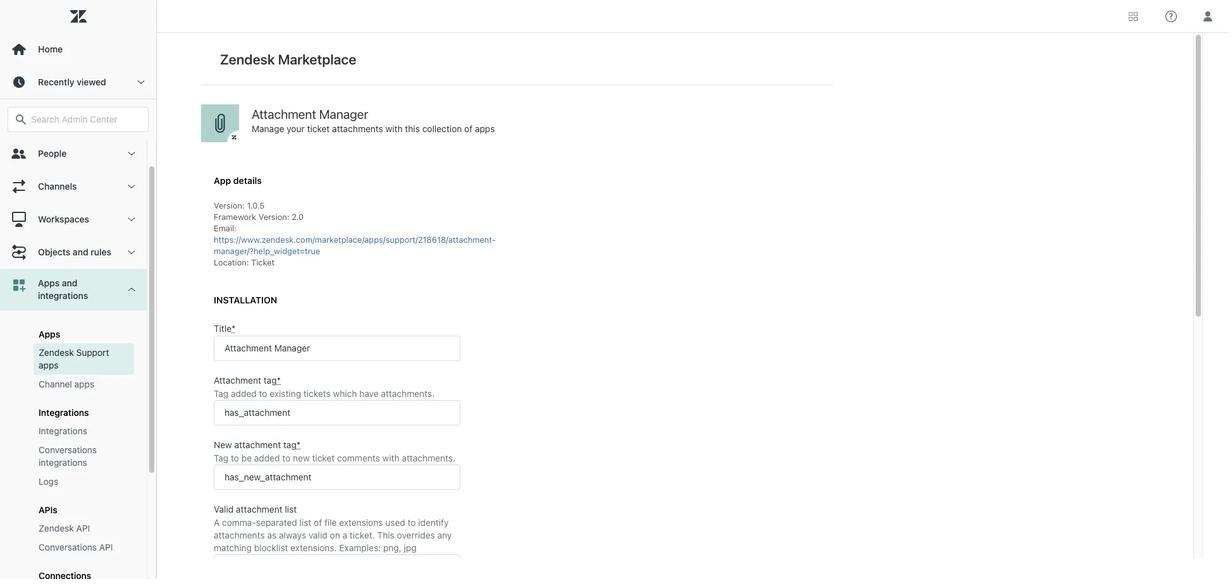 Task type: locate. For each thing, give the bounding box(es) containing it.
None search field
[[1, 107, 155, 132]]

0 horizontal spatial apps
[[39, 360, 59, 371]]

and inside apps and integrations
[[62, 278, 77, 289]]

apps up zendesk support apps
[[39, 329, 60, 340]]

apps inside apps and integrations
[[38, 278, 60, 289]]

apis
[[39, 505, 57, 516]]

api
[[76, 523, 90, 534], [99, 542, 113, 553]]

0 horizontal spatial api
[[76, 523, 90, 534]]

1 vertical spatial integrations element
[[39, 425, 87, 438]]

conversations api element
[[39, 542, 113, 554]]

zendesk down apis
[[39, 523, 74, 534]]

integrations up integrations link
[[39, 407, 89, 418]]

tree item
[[0, 269, 147, 580]]

api down "zendesk api" link in the bottom left of the page
[[99, 542, 113, 553]]

and left the rules at the top
[[73, 247, 88, 258]]

integrations element up 'conversations integrations' in the bottom left of the page
[[39, 425, 87, 438]]

1 vertical spatial api
[[99, 542, 113, 553]]

rules
[[91, 247, 111, 258]]

zendesk api link
[[34, 519, 134, 538]]

1 horizontal spatial api
[[99, 542, 113, 553]]

2 integrations from the top
[[39, 426, 87, 437]]

conversations integrations element
[[39, 444, 129, 469]]

integrations link
[[34, 422, 134, 441]]

integrations for first integrations element from the bottom of the "apps and integrations" group
[[39, 426, 87, 437]]

integrations for 2nd integrations element from the bottom of the "apps and integrations" group
[[39, 407, 89, 418]]

1 vertical spatial conversations
[[39, 542, 97, 553]]

tree
[[0, 137, 156, 580]]

1 integrations from the top
[[39, 407, 89, 418]]

api up the conversations api link on the bottom of the page
[[76, 523, 90, 534]]

conversations integrations link
[[34, 441, 134, 473]]

objects
[[38, 247, 70, 258]]

home
[[38, 44, 63, 54]]

0 vertical spatial apps
[[38, 278, 60, 289]]

1 vertical spatial and
[[62, 278, 77, 289]]

integrations element up integrations link
[[39, 407, 89, 418]]

1 integrations element from the top
[[39, 407, 89, 418]]

1 vertical spatial integrations
[[39, 426, 87, 437]]

workspaces
[[38, 214, 89, 225]]

apps down objects
[[38, 278, 60, 289]]

apps inside "apps and integrations" group
[[39, 329, 60, 340]]

and down objects and rules dropdown button
[[62, 278, 77, 289]]

zendesk for zendesk support apps
[[39, 347, 74, 358]]

1 horizontal spatial apps
[[74, 379, 94, 390]]

conversations
[[39, 445, 97, 456], [39, 542, 97, 553]]

zendesk
[[39, 347, 74, 358], [39, 523, 74, 534]]

integrations inside dropdown button
[[38, 290, 88, 301]]

integrations up apps element
[[38, 290, 88, 301]]

0 vertical spatial apps
[[39, 360, 59, 371]]

0 vertical spatial zendesk
[[39, 347, 74, 358]]

tree item containing apps and integrations
[[0, 269, 147, 580]]

integrations up 'conversations integrations' in the bottom left of the page
[[39, 426, 87, 437]]

integrations element
[[39, 407, 89, 418], [39, 425, 87, 438]]

conversations down zendesk api element on the left of the page
[[39, 542, 97, 553]]

0 vertical spatial integrations element
[[39, 407, 89, 418]]

channels button
[[0, 170, 147, 203]]

conversations for api
[[39, 542, 97, 553]]

1 zendesk from the top
[[39, 347, 74, 358]]

and
[[73, 247, 88, 258], [62, 278, 77, 289]]

apps element
[[39, 329, 60, 340]]

and for apps
[[62, 278, 77, 289]]

0 vertical spatial api
[[76, 523, 90, 534]]

help image
[[1166, 10, 1177, 22]]

conversations down integrations link
[[39, 445, 97, 456]]

0 vertical spatial integrations
[[39, 407, 89, 418]]

1 vertical spatial integrations
[[39, 457, 87, 468]]

0 vertical spatial integrations
[[38, 290, 88, 301]]

support
[[76, 347, 109, 358]]

integrations
[[39, 407, 89, 418], [39, 426, 87, 437]]

1 vertical spatial zendesk
[[39, 523, 74, 534]]

zendesk down apps element
[[39, 347, 74, 358]]

apis element
[[39, 505, 57, 516]]

integrations
[[38, 290, 88, 301], [39, 457, 87, 468]]

0 vertical spatial and
[[73, 247, 88, 258]]

1 vertical spatial apps
[[39, 329, 60, 340]]

zendesk inside zendesk support apps
[[39, 347, 74, 358]]

api for conversations api
[[99, 542, 113, 553]]

0 vertical spatial conversations
[[39, 445, 97, 456]]

apps
[[39, 360, 59, 371], [74, 379, 94, 390]]

apps
[[38, 278, 60, 289], [39, 329, 60, 340]]

1 conversations from the top
[[39, 445, 97, 456]]

tree item inside primary element
[[0, 269, 147, 580]]

tree containing people
[[0, 137, 156, 580]]

apps up channel
[[39, 360, 59, 371]]

integrations up logs
[[39, 457, 87, 468]]

objects and rules button
[[0, 236, 147, 269]]

channels
[[38, 181, 77, 192]]

apps down zendesk support apps link
[[74, 379, 94, 390]]

logs element
[[39, 476, 58, 488]]

api for zendesk api
[[76, 523, 90, 534]]

2 conversations from the top
[[39, 542, 97, 553]]

apps inside zendesk support apps
[[39, 360, 59, 371]]

logs link
[[34, 473, 134, 492]]

2 zendesk from the top
[[39, 523, 74, 534]]



Task type: vqa. For each thing, say whether or not it's contained in the screenshot.
#7
no



Task type: describe. For each thing, give the bounding box(es) containing it.
channel apps element
[[39, 378, 94, 391]]

channel apps
[[39, 379, 94, 390]]

conversations api link
[[34, 538, 134, 557]]

channel apps link
[[34, 375, 134, 394]]

tree inside primary element
[[0, 137, 156, 580]]

2 integrations element from the top
[[39, 425, 87, 438]]

conversations for integrations
[[39, 445, 97, 456]]

apps for apps and integrations
[[38, 278, 60, 289]]

zendesk support apps
[[39, 347, 109, 371]]

conversations api
[[39, 542, 113, 553]]

zendesk products image
[[1129, 12, 1138, 21]]

apps for apps element
[[39, 329, 60, 340]]

and for objects
[[73, 247, 88, 258]]

user menu image
[[1200, 8, 1217, 24]]

zendesk api element
[[39, 523, 90, 535]]

zendesk api
[[39, 523, 90, 534]]

integrations inside 'conversations integrations'
[[39, 457, 87, 468]]

workspaces button
[[0, 203, 147, 236]]

home button
[[0, 33, 156, 66]]

people button
[[0, 137, 147, 170]]

recently
[[38, 77, 74, 87]]

logs
[[39, 476, 58, 487]]

1 vertical spatial apps
[[74, 379, 94, 390]]

zendesk for zendesk api
[[39, 523, 74, 534]]

zendesk support apps element
[[39, 347, 129, 372]]

objects and rules
[[38, 247, 111, 258]]

primary element
[[0, 0, 157, 580]]

connections element
[[39, 571, 91, 580]]

viewed
[[77, 77, 106, 87]]

recently viewed
[[38, 77, 106, 87]]

recently viewed button
[[0, 66, 156, 99]]

conversations integrations
[[39, 445, 97, 468]]

zendesk support apps link
[[34, 344, 134, 375]]

none search field inside primary element
[[1, 107, 155, 132]]

channel
[[39, 379, 72, 390]]

apps and integrations button
[[0, 269, 147, 311]]

people
[[38, 148, 67, 159]]

Search Admin Center field
[[31, 114, 140, 125]]

apps and integrations
[[38, 278, 88, 301]]

apps and integrations group
[[0, 311, 147, 580]]



